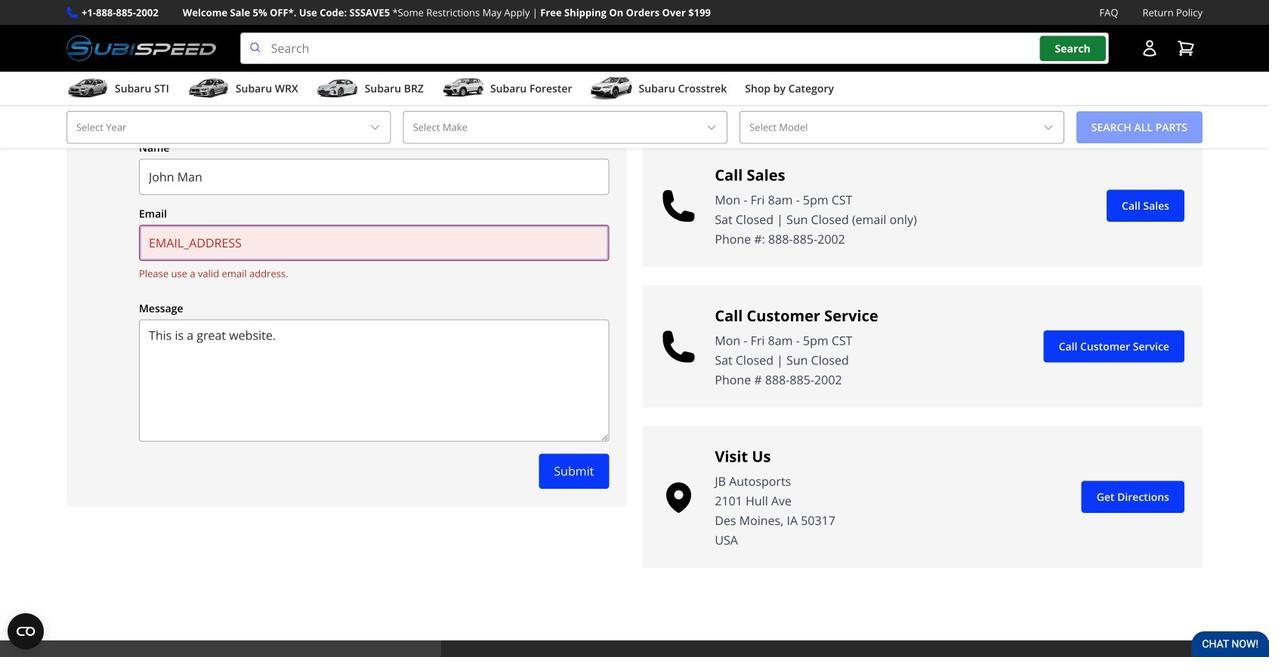 Task type: describe. For each thing, give the bounding box(es) containing it.
Select Model button
[[740, 111, 1064, 144]]

a subaru wrx thumbnail image image
[[187, 77, 230, 100]]

Select Make button
[[403, 111, 728, 144]]

select make image
[[706, 122, 718, 134]]

a subaru brz thumbnail image image
[[316, 77, 359, 100]]

name text field
[[139, 159, 609, 195]]

Select Year button
[[66, 111, 391, 144]]

select model image
[[1042, 122, 1054, 134]]

open widget image
[[8, 614, 44, 650]]



Task type: vqa. For each thing, say whether or not it's contained in the screenshot.
the rightmost THE "PART"
no



Task type: locate. For each thing, give the bounding box(es) containing it.
subispeed logo image
[[66, 33, 216, 64]]

Message text field
[[139, 320, 609, 442]]

select year image
[[369, 122, 381, 134]]

a subaru forester thumbnail image image
[[442, 77, 484, 100]]

a subaru crosstrek thumbnail image image
[[590, 77, 633, 100]]

search input field
[[240, 33, 1109, 64]]

a subaru sti thumbnail image image
[[66, 77, 109, 100]]

account image
[[1141, 39, 1159, 58]]

Email Address text field
[[139, 225, 609, 261]]



